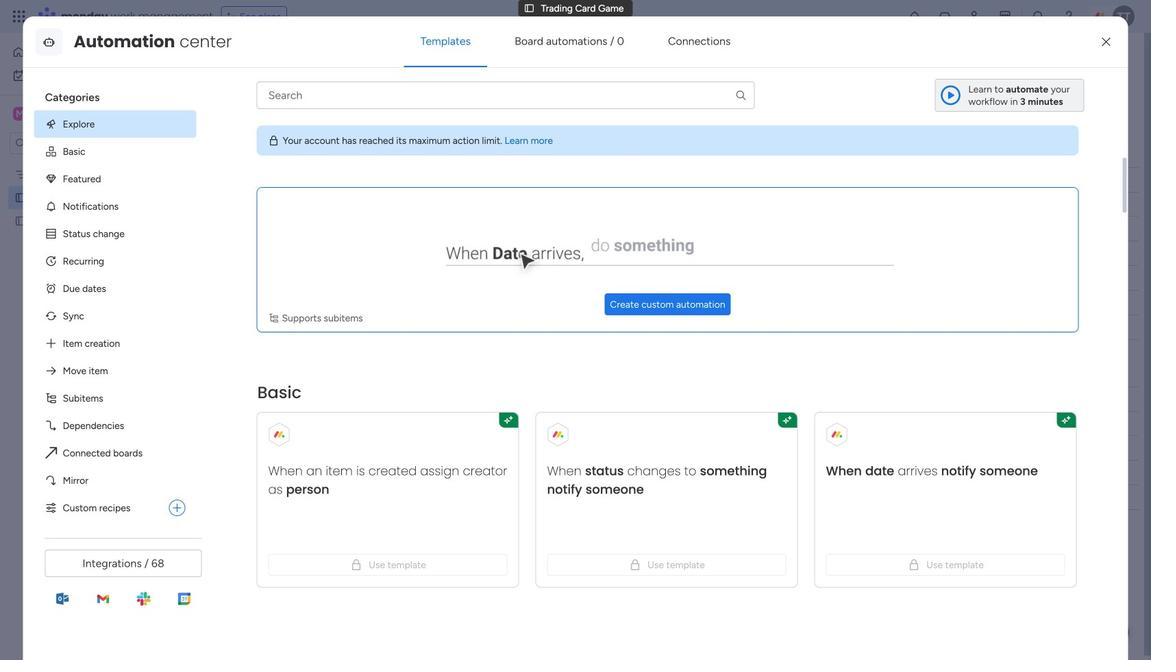 Task type: vqa. For each thing, say whether or not it's contained in the screenshot.
Workspace "image"
yes



Task type: describe. For each thing, give the bounding box(es) containing it.
terry turtle image
[[1114, 5, 1135, 27]]

search image
[[735, 89, 748, 101]]

Search field
[[319, 108, 360, 128]]

see plans image
[[227, 9, 240, 24]]

v2 search image
[[309, 110, 319, 126]]

monday marketplace image
[[999, 10, 1013, 23]]

Search in workspace field
[[29, 135, 115, 151]]

notifications image
[[909, 10, 922, 23]]

1 public board image from the top
[[14, 191, 27, 204]]

invite members image
[[969, 10, 983, 23]]

workspace image
[[13, 106, 27, 121]]

workspace selection element
[[13, 106, 115, 123]]

Search for a column type search field
[[257, 82, 755, 109]]

0 vertical spatial option
[[8, 41, 167, 63]]

add view image
[[305, 79, 311, 89]]



Task type: locate. For each thing, give the bounding box(es) containing it.
None search field
[[257, 82, 755, 109]]

update feed image
[[939, 10, 952, 23]]

list box
[[34, 79, 207, 522], [0, 160, 175, 418]]

public board image
[[14, 191, 27, 204], [14, 215, 27, 228]]

tab
[[297, 73, 319, 95]]

tab list
[[208, 73, 1125, 95]]

1 vertical spatial option
[[0, 162, 175, 165]]

None field
[[232, 145, 307, 163], [499, 172, 535, 188], [581, 172, 616, 188], [681, 172, 708, 188], [499, 392, 535, 407], [581, 392, 616, 407], [681, 392, 708, 407], [232, 145, 307, 163], [499, 172, 535, 188], [581, 172, 616, 188], [681, 172, 708, 188], [499, 392, 535, 407], [581, 392, 616, 407], [681, 392, 708, 407]]

2 public board image from the top
[[14, 215, 27, 228]]

arrow down image
[[479, 110, 496, 126]]

help image
[[1063, 10, 1077, 23]]

collapse image
[[1111, 112, 1122, 123]]

angle down image
[[279, 113, 286, 123]]

search everything image
[[1033, 10, 1046, 23]]

1 vertical spatial public board image
[[14, 215, 27, 228]]

2 vertical spatial option
[[34, 494, 164, 522]]

option
[[8, 41, 167, 63], [0, 162, 175, 165], [34, 494, 164, 522]]

0 vertical spatial public board image
[[14, 191, 27, 204]]

heading
[[34, 79, 197, 110]]

select product image
[[12, 10, 26, 23]]



